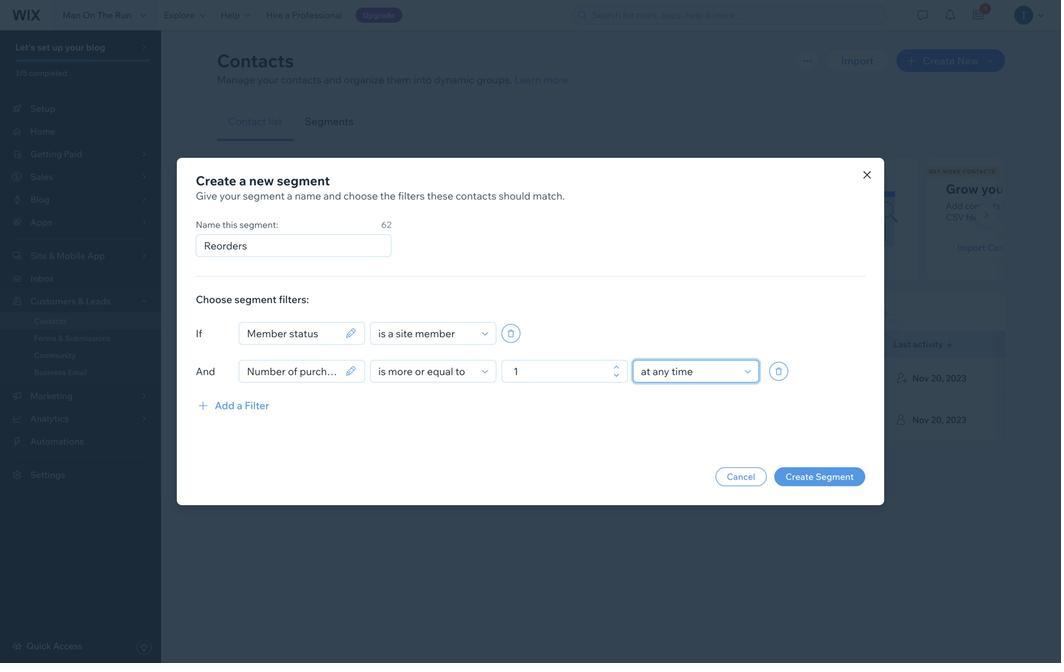 Task type: vqa. For each thing, say whether or not it's contained in the screenshot.
Google
no



Task type: locate. For each thing, give the bounding box(es) containing it.
contact
[[1012, 181, 1058, 197]]

add left the filter
[[215, 399, 235, 412]]

1 vertical spatial email
[[68, 368, 87, 377]]

let's
[[15, 42, 35, 53]]

access
[[53, 641, 82, 652]]

0 vertical spatial name
[[196, 219, 220, 230]]

contacts inside "contacts manage your contacts and organize them into dynamic groups. learn more"
[[217, 50, 294, 72]]

contacts for contacts manage your contacts and organize them into dynamic groups. learn more
[[217, 50, 294, 72]]

grow
[[946, 181, 979, 197]]

1 2023 from the top
[[946, 373, 967, 384]]

contacts inside "contacts manage your contacts and organize them into dynamic groups. learn more"
[[281, 73, 322, 86]]

import inside 'button'
[[842, 54, 874, 67]]

email down community link
[[68, 368, 87, 377]]

groups.
[[477, 73, 512, 86]]

0 vertical spatial email
[[438, 339, 461, 350]]

1
[[984, 5, 987, 13]]

segment
[[277, 173, 330, 189], [243, 190, 285, 202], [235, 293, 277, 306]]

Search... field
[[855, 303, 986, 321]]

0 vertical spatial 20,
[[932, 373, 944, 384]]

& left leads
[[78, 296, 84, 307]]

contacts inside grow your contact l add contacts by importing th
[[965, 200, 1001, 211]]

1 vertical spatial contacts
[[988, 242, 1026, 253]]

contacts
[[281, 73, 322, 86], [456, 190, 497, 202], [965, 200, 1001, 211]]

email
[[438, 339, 461, 350], [68, 368, 87, 377]]

1 horizontal spatial add
[[247, 242, 265, 253]]

1 horizontal spatial select an option field
[[638, 361, 741, 382]]

contact
[[228, 115, 266, 128]]

2 horizontal spatial contacts
[[988, 242, 1026, 253]]

1 vertical spatial members
[[254, 200, 294, 211]]

a for filter
[[237, 399, 243, 412]]

0 vertical spatial 2023
[[946, 373, 967, 384]]

your right up
[[65, 42, 84, 53]]

contacts inside the sidebar "element"
[[34, 317, 67, 326]]

create left segment at the bottom
[[786, 471, 814, 482]]

contacts up forms
[[34, 317, 67, 326]]

set
[[37, 42, 50, 53]]

business email
[[34, 368, 87, 377]]

create segment button
[[775, 468, 866, 487]]

0 vertical spatial nov 20, 2023
[[913, 373, 967, 384]]

and
[[324, 73, 342, 86], [324, 190, 341, 202], [236, 212, 252, 223]]

name
[[196, 219, 220, 230], [297, 338, 325, 351]]

add inside button
[[247, 242, 265, 253]]

2 20, from the top
[[932, 415, 944, 426]]

contact list button
[[217, 102, 294, 141]]

1 button
[[965, 0, 993, 30]]

0 horizontal spatial contacts
[[281, 73, 322, 86]]

1 horizontal spatial name
[[297, 338, 325, 351]]

the
[[97, 9, 113, 21]]

get more contacts
[[929, 168, 996, 175]]

a left the filter
[[237, 399, 243, 412]]

import for import contacts
[[958, 242, 986, 253]]

0 vertical spatial contacts
[[217, 50, 294, 72]]

1 vertical spatial create
[[786, 471, 814, 482]]

your inside "contacts manage your contacts and organize them into dynamic groups. learn more"
[[258, 73, 279, 86]]

members
[[365, 181, 422, 197], [254, 200, 294, 211]]

add down "segment:"
[[247, 242, 265, 253]]

segment down the 'new'
[[243, 190, 285, 202]]

import inside button
[[958, 242, 986, 253]]

contacts up list
[[281, 73, 322, 86]]

contacts down by
[[988, 242, 1026, 253]]

list containing turn site visitors into members
[[215, 159, 1062, 281]]

& for forms
[[58, 334, 63, 343]]

1 vertical spatial 20,
[[932, 415, 944, 426]]

segment left filters:
[[235, 293, 277, 306]]

man
[[63, 9, 81, 21]]

& for customers
[[78, 296, 84, 307]]

1 vertical spatial nov 20, 2023
[[913, 415, 967, 426]]

62
[[381, 219, 392, 230]]

import for import
[[842, 54, 874, 67]]

forms
[[34, 334, 57, 343]]

Unsaved view field
[[237, 303, 324, 321]]

1 horizontal spatial &
[[78, 296, 84, 307]]

segments button
[[294, 102, 365, 141]]

quick
[[27, 641, 51, 652]]

contacts for contacts
[[34, 317, 67, 326]]

2 vertical spatial contacts
[[34, 317, 67, 326]]

0 vertical spatial import
[[842, 54, 874, 67]]

0 vertical spatial members
[[365, 181, 422, 197]]

contacts
[[217, 50, 294, 72], [988, 242, 1026, 253], [34, 317, 67, 326]]

name left the "this"
[[196, 219, 220, 230]]

th
[[1058, 200, 1062, 211]]

0 horizontal spatial members
[[254, 200, 294, 211]]

hire a professional
[[266, 9, 342, 21]]

create inside button
[[786, 471, 814, 482]]

import button
[[826, 49, 889, 72]]

list
[[215, 159, 1062, 281]]

None field
[[243, 323, 342, 344], [243, 361, 342, 382], [243, 323, 342, 344], [243, 361, 342, 382]]

business email link
[[0, 364, 161, 381]]

0 horizontal spatial into
[[339, 181, 362, 197]]

a left the 'new'
[[239, 173, 246, 189]]

segment
[[816, 471, 854, 482]]

create
[[196, 173, 236, 189], [786, 471, 814, 482]]

give
[[196, 190, 217, 202]]

create for a
[[196, 173, 236, 189]]

a right hire
[[285, 9, 290, 21]]

into inside "contacts manage your contacts and organize them into dynamic groups. learn more"
[[414, 73, 432, 86]]

None checkbox
[[232, 337, 242, 352], [232, 413, 242, 428], [232, 337, 242, 352], [232, 413, 242, 428]]

0 vertical spatial &
[[78, 296, 84, 307]]

contacts left by
[[965, 200, 1001, 211]]

1 horizontal spatial contacts
[[456, 190, 497, 202]]

sidebar element
[[0, 30, 161, 663]]

your right give
[[220, 190, 241, 202]]

1 vertical spatial &
[[58, 334, 63, 343]]

1 vertical spatial select an option field
[[638, 361, 741, 382]]

email inside the sidebar "element"
[[68, 368, 87, 377]]

contacts right these
[[456, 190, 497, 202]]

2023
[[946, 373, 967, 384], [946, 415, 967, 426]]

0 vertical spatial add
[[946, 200, 963, 211]]

None checkbox
[[232, 371, 242, 386]]

& inside dropdown button
[[78, 296, 84, 307]]

customers
[[30, 296, 76, 307]]

1 vertical spatial name
[[297, 338, 325, 351]]

into up their at the left
[[339, 181, 362, 197]]

0 horizontal spatial email
[[68, 368, 87, 377]]

1 vertical spatial into
[[339, 181, 362, 197]]

add
[[946, 200, 963, 211], [247, 242, 265, 253], [215, 399, 235, 412]]

list
[[269, 115, 282, 128]]

blog
[[86, 42, 105, 53]]

grow your contact l add contacts by importing th
[[946, 181, 1062, 223]]

create up give
[[196, 173, 236, 189]]

1 horizontal spatial contacts
[[217, 50, 294, 72]]

a for new
[[239, 173, 246, 189]]

members up access
[[254, 200, 294, 211]]

1 vertical spatial 2023
[[946, 415, 967, 426]]

automations
[[30, 436, 84, 447]]

a for professional
[[285, 9, 290, 21]]

1 vertical spatial and
[[324, 190, 341, 202]]

0 vertical spatial into
[[414, 73, 432, 86]]

0 vertical spatial select an option field
[[375, 323, 478, 344]]

members up account
[[365, 181, 422, 197]]

1 vertical spatial import
[[958, 242, 986, 253]]

add down the grow
[[946, 200, 963, 211]]

nov 20, 2023
[[913, 373, 967, 384], [913, 415, 967, 426]]

name for name this segment:
[[196, 219, 220, 230]]

1 horizontal spatial into
[[414, 73, 432, 86]]

into right them
[[414, 73, 432, 86]]

choose segment filters:
[[196, 293, 309, 306]]

0 horizontal spatial &
[[58, 334, 63, 343]]

2 horizontal spatial add
[[946, 200, 963, 211]]

settings
[[30, 469, 65, 481]]

name
[[295, 190, 321, 202]]

add inside button
[[215, 399, 235, 412]]

1 horizontal spatial import
[[958, 242, 986, 253]]

tab list
[[217, 102, 1006, 141]]

tab list containing contact list
[[217, 102, 1006, 141]]

segment up name
[[277, 173, 330, 189]]

your right manage
[[258, 73, 279, 86]]

completed
[[29, 68, 67, 78]]

0 vertical spatial nov
[[913, 373, 930, 384]]

1 vertical spatial nov
[[913, 415, 930, 426]]

a inside button
[[237, 399, 243, 412]]

organize
[[344, 73, 384, 86]]

1 horizontal spatial create
[[786, 471, 814, 482]]

your inside grow your contact l add contacts by importing th
[[982, 181, 1009, 197]]

home link
[[0, 120, 161, 143]]

2 horizontal spatial contacts
[[965, 200, 1001, 211]]

name down unsaved view field
[[297, 338, 325, 351]]

0 horizontal spatial create
[[196, 173, 236, 189]]

2 vertical spatial and
[[236, 212, 252, 223]]

& right forms
[[58, 334, 63, 343]]

0 horizontal spatial contacts
[[34, 317, 67, 326]]

and inside create a new segment give your segment a name and choose the filters these contacts should match.
[[324, 190, 341, 202]]

setup
[[30, 103, 55, 114]]

Choose a condition field
[[375, 361, 478, 382]]

0 vertical spatial and
[[324, 73, 342, 86]]

quick access button
[[11, 641, 82, 652]]

get
[[929, 168, 942, 175]]

&
[[78, 296, 84, 307], [58, 334, 63, 343]]

more
[[943, 168, 961, 175]]

create a new segment give your segment a name and choose the filters these contacts should match.
[[196, 173, 565, 202]]

0 horizontal spatial name
[[196, 219, 220, 230]]

cancel button
[[716, 468, 767, 487]]

contacts up manage
[[217, 50, 294, 72]]

site
[[266, 181, 288, 197]]

& inside 'link'
[[58, 334, 63, 343]]

2 vertical spatial add
[[215, 399, 235, 412]]

create inside create a new segment give your segment a name and choose the filters these contacts should match.
[[196, 173, 236, 189]]

forms & submissions
[[34, 334, 111, 343]]

Name this segment: field
[[200, 235, 387, 257]]

inbox
[[30, 273, 54, 284]]

email up choose a condition field
[[438, 339, 461, 350]]

settings link
[[0, 464, 161, 487]]

1 vertical spatial add
[[247, 242, 265, 253]]

Select an option field
[[375, 323, 478, 344], [638, 361, 741, 382]]

your
[[65, 42, 84, 53], [258, 73, 279, 86], [982, 181, 1009, 197], [220, 190, 241, 202]]

0 vertical spatial create
[[196, 173, 236, 189]]

contacts inside button
[[988, 242, 1026, 253]]

0 horizontal spatial select an option field
[[375, 323, 478, 344]]

0 horizontal spatial add
[[215, 399, 235, 412]]

1 vertical spatial segment
[[243, 190, 285, 202]]

your up by
[[982, 181, 1009, 197]]

0 horizontal spatial import
[[842, 54, 874, 67]]

1 horizontal spatial email
[[438, 339, 461, 350]]



Task type: describe. For each thing, give the bounding box(es) containing it.
add a filter button
[[196, 398, 269, 413]]

Search for tools, apps, help & more... field
[[588, 6, 883, 24]]

let's set up your blog
[[15, 42, 105, 53]]

customers & leads
[[30, 296, 111, 307]]

help
[[221, 9, 240, 21]]

if
[[196, 327, 202, 340]]

automations link
[[0, 430, 161, 453]]

contacts manage your contacts and organize them into dynamic groups. learn more
[[217, 50, 568, 86]]

access
[[254, 212, 281, 223]]

content.
[[323, 212, 357, 223]]

help button
[[213, 0, 259, 30]]

create segment
[[786, 471, 854, 482]]

account
[[388, 200, 421, 211]]

exclusive
[[283, 212, 321, 223]]

and
[[196, 365, 215, 378]]

1 horizontal spatial members
[[365, 181, 422, 197]]

business
[[34, 368, 66, 377]]

importing
[[1015, 200, 1056, 211]]

explore
[[164, 9, 195, 21]]

name this segment:
[[196, 219, 278, 230]]

area
[[308, 242, 328, 253]]

segments
[[305, 115, 354, 128]]

on
[[83, 9, 95, 21]]

3/5
[[15, 68, 27, 78]]

customers & leads button
[[0, 290, 161, 313]]

this
[[222, 219, 238, 230]]

own
[[369, 200, 386, 211]]

a left can on the top
[[287, 190, 293, 202]]

setup link
[[0, 97, 161, 120]]

match.
[[533, 190, 565, 202]]

submissions
[[65, 334, 111, 343]]

name for name
[[297, 338, 325, 351]]

add a filter
[[215, 399, 269, 412]]

contacts link
[[0, 313, 161, 330]]

a
[[264, 374, 269, 382]]

add inside grow your contact l add contacts by importing th
[[946, 200, 963, 211]]

1 20, from the top
[[932, 373, 944, 384]]

dynamic
[[434, 73, 474, 86]]

home
[[30, 126, 55, 137]]

create for segment
[[786, 471, 814, 482]]

add members area
[[247, 242, 328, 253]]

contacts inside create a new segment give your segment a name and choose the filters these contacts should match.
[[456, 190, 497, 202]]

site
[[236, 200, 252, 211]]

2 nov 20, 2023 from the top
[[913, 415, 967, 426]]

visitors
[[291, 181, 336, 197]]

0 vertical spatial segment
[[277, 173, 330, 189]]

upgrade
[[363, 10, 395, 20]]

upgrade button
[[356, 8, 403, 23]]

hire
[[266, 9, 283, 21]]

your inside create a new segment give your segment a name and choose the filters these contacts should match.
[[220, 190, 241, 202]]

tara schultz image
[[255, 409, 278, 432]]

can
[[296, 200, 310, 211]]

1 nov 20, 2023 from the top
[[913, 373, 967, 384]]

Enter a number text field
[[510, 361, 610, 382]]

up
[[52, 42, 63, 53]]

leads
[[86, 296, 111, 307]]

your inside the sidebar "element"
[[65, 42, 84, 53]]

to
[[337, 200, 345, 211]]

and inside turn site visitors into members site members can log in to their own account and access exclusive content.
[[236, 212, 252, 223]]

into inside turn site visitors into members site members can log in to their own account and access exclusive content.
[[339, 181, 362, 197]]

learn more button
[[515, 72, 568, 87]]

the
[[380, 190, 396, 202]]

2 vertical spatial segment
[[235, 293, 277, 306]]

add for filter
[[215, 399, 235, 412]]

import contacts button
[[946, 238, 1037, 257]]

activity
[[913, 339, 943, 350]]

import contacts
[[958, 242, 1026, 253]]

run
[[115, 9, 132, 21]]

l
[[1061, 181, 1062, 197]]

2 nov from the top
[[913, 415, 930, 426]]

should
[[499, 190, 531, 202]]

cancel
[[727, 471, 756, 482]]

1 nov from the top
[[913, 373, 930, 384]]

segment:
[[240, 219, 278, 230]]

filters:
[[279, 293, 309, 306]]

last activity
[[894, 339, 943, 350]]

add members area button
[[236, 238, 339, 257]]

by
[[1003, 200, 1013, 211]]

add for area
[[247, 242, 265, 253]]

last
[[894, 339, 911, 350]]

in
[[327, 200, 335, 211]]

their
[[347, 200, 367, 211]]

community link
[[0, 347, 161, 364]]

professional
[[292, 9, 342, 21]]

contact list
[[228, 115, 282, 128]]

2 2023 from the top
[[946, 415, 967, 426]]

turn
[[236, 181, 263, 197]]

forms & submissions link
[[0, 330, 161, 347]]

contacts
[[963, 168, 996, 175]]

hire a professional link
[[259, 0, 350, 30]]

filter
[[245, 399, 269, 412]]

and inside "contacts manage your contacts and organize them into dynamic groups. learn more"
[[324, 73, 342, 86]]

inbox link
[[0, 267, 161, 290]]

turn site visitors into members site members can log in to their own account and access exclusive content.
[[236, 181, 422, 223]]

these
[[427, 190, 454, 202]]

filters
[[398, 190, 425, 202]]

3/5 completed
[[15, 68, 67, 78]]

more
[[544, 73, 568, 86]]

them
[[387, 73, 411, 86]]

quick access
[[27, 641, 82, 652]]



